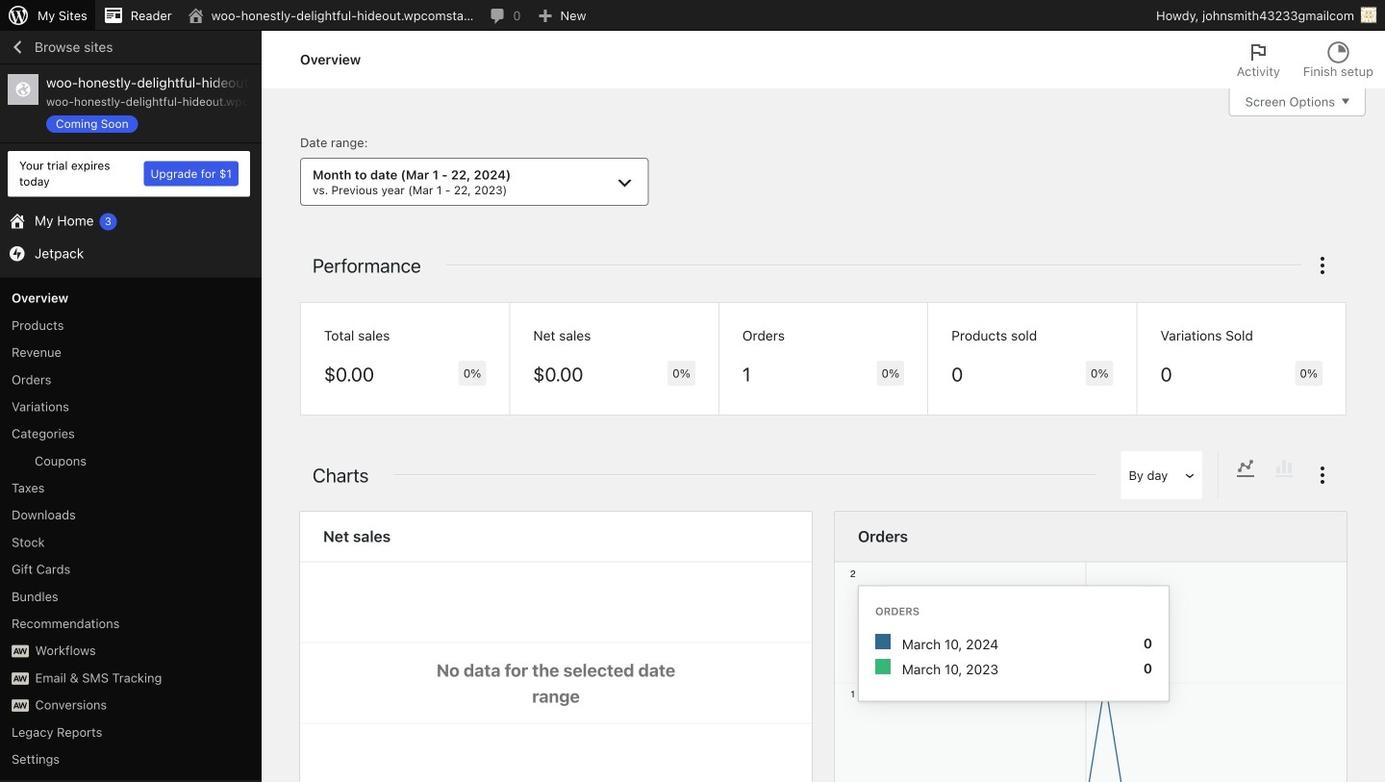 Task type: describe. For each thing, give the bounding box(es) containing it.
performance indicators menu
[[300, 302, 1347, 416]]

1 automatewoo element from the top
[[12, 645, 29, 658]]

2 automatewoo element from the top
[[12, 672, 29, 685]]

choose which charts to display image
[[1311, 464, 1334, 487]]

toolbar navigation
[[0, 0, 1385, 35]]



Task type: vqa. For each thing, say whether or not it's contained in the screenshot.
Performance Indicators menu
yes



Task type: locate. For each thing, give the bounding box(es) containing it.
menu bar
[[1219, 451, 1311, 499]]

tab list
[[1225, 31, 1385, 88]]

main menu navigation
[[0, 31, 262, 782]]

0 vertical spatial automatewoo element
[[12, 645, 29, 658]]

1 vertical spatial automatewoo element
[[12, 672, 29, 685]]

2 vertical spatial automatewoo element
[[12, 699, 29, 712]]

bar chart image
[[1273, 457, 1296, 480]]

line chart image
[[1234, 457, 1257, 480]]

choose which analytics to display and the section name image
[[1311, 254, 1334, 277]]

3 automatewoo element from the top
[[12, 699, 29, 712]]

automatewoo element
[[12, 645, 29, 658], [12, 672, 29, 685], [12, 699, 29, 712]]



